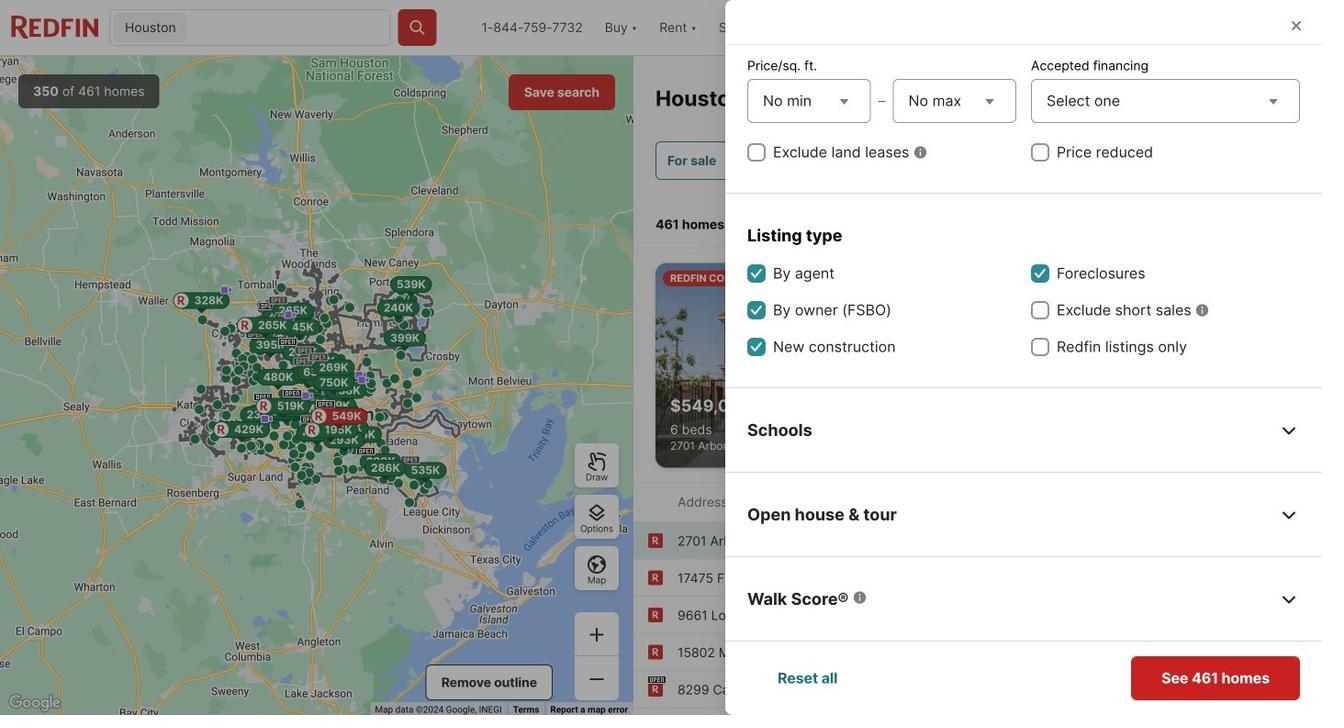 Task type: describe. For each thing, give the bounding box(es) containing it.
submit search image
[[408, 18, 427, 37]]

select a min and max value element
[[748, 75, 1017, 127]]



Task type: locate. For each thing, give the bounding box(es) containing it.
None search field
[[191, 10, 390, 47]]

None checkbox
[[748, 143, 766, 162], [1032, 265, 1050, 283], [748, 301, 766, 320], [1032, 301, 1050, 320], [748, 338, 766, 356], [748, 143, 766, 162], [1032, 265, 1050, 283], [748, 301, 766, 320], [1032, 301, 1050, 320], [748, 338, 766, 356]]

None checkbox
[[1032, 143, 1050, 162], [748, 265, 766, 283], [1032, 338, 1050, 356], [1032, 143, 1050, 162], [748, 265, 766, 283], [1032, 338, 1050, 356]]

dialog
[[726, 0, 1323, 716]]

map region
[[0, 56, 634, 716]]

google image
[[5, 692, 65, 716]]



Task type: vqa. For each thing, say whether or not it's contained in the screenshot.
submit search Image
yes



